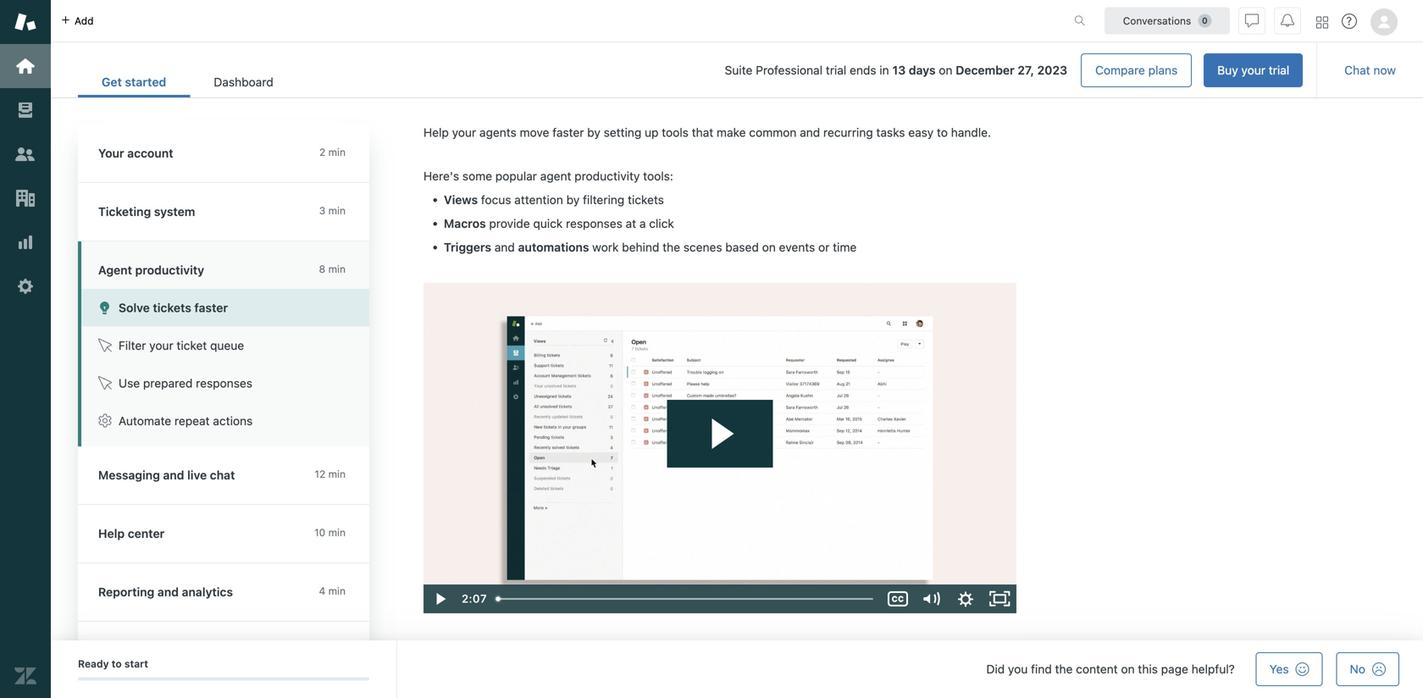 Task type: vqa. For each thing, say whether or not it's contained in the screenshot.


Task type: locate. For each thing, give the bounding box(es) containing it.
2
[[319, 146, 325, 158]]

27,
[[1018, 63, 1034, 77]]

attention
[[514, 193, 563, 206]]

on left this
[[1121, 662, 1135, 676]]

add button
[[51, 0, 104, 42]]

triggers
[[444, 240, 491, 254]]

on inside 'region'
[[762, 240, 776, 254]]

1 vertical spatial responses
[[196, 376, 252, 390]]

2 min from the top
[[328, 205, 346, 216]]

2 vertical spatial on
[[1121, 662, 1135, 676]]

your right filter
[[149, 338, 173, 352]]

agent productivity
[[98, 263, 204, 277]]

on right based
[[762, 240, 776, 254]]

tools:
[[643, 169, 673, 183]]

and down the provide
[[495, 240, 515, 254]]

dashboard
[[214, 75, 273, 89]]

and left live
[[163, 468, 184, 482]]

tickets
[[628, 193, 664, 206], [153, 301, 191, 315]]

get help image
[[1342, 14, 1357, 29]]

min right 8
[[328, 263, 346, 275]]

solve tickets faster
[[119, 301, 228, 315]]

2 horizontal spatial your
[[1241, 63, 1266, 77]]

the down click at the left top of page
[[663, 240, 680, 254]]

a
[[640, 216, 646, 230]]

region containing help your agents move faster by setting up tools that make common and recurring tasks easy to handle.
[[424, 124, 1017, 613]]

account
[[127, 146, 173, 160]]

3 min from the top
[[328, 263, 346, 275]]

1 vertical spatial productivity
[[135, 263, 204, 277]]

productivity inside 'region'
[[575, 169, 640, 183]]

to right 'easy'
[[937, 125, 948, 139]]

2 trial from the left
[[826, 63, 846, 77]]

focus
[[481, 193, 511, 206]]

3
[[319, 205, 325, 216]]

1 vertical spatial help
[[98, 526, 125, 540]]

time
[[833, 240, 857, 254]]

productivity
[[575, 169, 640, 183], [135, 263, 204, 277]]

work
[[592, 240, 619, 254]]

1 vertical spatial faster
[[194, 301, 228, 315]]

your right buy
[[1241, 63, 1266, 77]]

zendesk products image
[[1316, 17, 1328, 28]]

and right common
[[800, 125, 820, 139]]

help for help center
[[98, 526, 125, 540]]

8 min
[[319, 263, 346, 275]]

to
[[937, 125, 948, 139], [112, 658, 122, 670]]

1 horizontal spatial tickets
[[628, 193, 664, 206]]

automate repeat actions
[[119, 414, 253, 428]]

tickets right solve
[[153, 301, 191, 315]]

1 horizontal spatial help
[[424, 125, 449, 139]]

help up here's
[[424, 125, 449, 139]]

start
[[124, 658, 148, 670]]

0 horizontal spatial your
[[149, 338, 173, 352]]

december
[[956, 63, 1015, 77]]

4 min from the top
[[328, 468, 346, 480]]

0 horizontal spatial on
[[762, 240, 776, 254]]

1 trial from the left
[[1269, 63, 1289, 77]]

to inside 'region'
[[937, 125, 948, 139]]

responses down filtering at left top
[[566, 216, 622, 230]]

trial left ends
[[826, 63, 846, 77]]

0 horizontal spatial productivity
[[135, 263, 204, 277]]

12
[[315, 468, 325, 480]]

5 min from the top
[[328, 526, 346, 538]]

0 vertical spatial faster
[[552, 125, 584, 139]]

no
[[1350, 662, 1366, 676]]

chat
[[1345, 63, 1370, 77]]

productivity up filtering at left top
[[575, 169, 640, 183]]

1 vertical spatial tickets
[[153, 301, 191, 315]]

min for messaging and live chat
[[328, 468, 346, 480]]

days
[[909, 63, 936, 77]]

help left center
[[98, 526, 125, 540]]

did you find the content on this page helpful?
[[986, 662, 1235, 676]]

faster up filter your ticket queue button
[[194, 301, 228, 315]]

your
[[98, 146, 124, 160]]

reporting image
[[14, 231, 36, 253]]

automate repeat actions button
[[81, 402, 369, 440]]

and
[[800, 125, 820, 139], [495, 240, 515, 254], [163, 468, 184, 482], [157, 585, 179, 599]]

get
[[102, 75, 122, 89]]

section containing compare plans
[[311, 53, 1303, 87]]

responses
[[566, 216, 622, 230], [196, 376, 252, 390]]

1 vertical spatial to
[[112, 658, 122, 670]]

the right find
[[1055, 662, 1073, 676]]

get started
[[102, 75, 166, 89]]

video thumbnail image
[[424, 283, 1017, 613], [424, 283, 1017, 613]]

min right 4
[[328, 585, 346, 597]]

trial down the notifications image
[[1269, 63, 1289, 77]]

December 27, 2023 text field
[[956, 63, 1067, 77]]

organizations image
[[14, 187, 36, 209]]

click
[[649, 216, 674, 230]]

0 vertical spatial help
[[424, 125, 449, 139]]

tasks
[[876, 125, 905, 139]]

filtering
[[583, 193, 625, 206]]

1 vertical spatial on
[[762, 240, 776, 254]]

0 horizontal spatial faster
[[194, 301, 228, 315]]

some
[[462, 169, 492, 183]]

12 min
[[315, 468, 346, 480]]

tools
[[662, 125, 689, 139]]

your account
[[98, 146, 173, 160]]

page
[[1161, 662, 1188, 676]]

prepared
[[143, 376, 193, 390]]

by up macros provide quick responses at a click
[[566, 193, 580, 206]]

ends
[[850, 63, 876, 77]]

tickets up a
[[628, 193, 664, 206]]

1 min from the top
[[328, 146, 346, 158]]

min right 10
[[328, 526, 346, 538]]

0 vertical spatial the
[[663, 240, 680, 254]]

filter your ticket queue button
[[81, 327, 369, 364]]

min
[[328, 146, 346, 158], [328, 205, 346, 216], [328, 263, 346, 275], [328, 468, 346, 480], [328, 526, 346, 538], [328, 585, 346, 597]]

compare plans button
[[1081, 53, 1192, 87]]

0 vertical spatial responses
[[566, 216, 622, 230]]

min right 2 on the top left of the page
[[328, 146, 346, 158]]

yes
[[1270, 662, 1289, 676]]

and for messaging and live chat
[[163, 468, 184, 482]]

trial inside button
[[1269, 63, 1289, 77]]

notifications image
[[1281, 14, 1294, 28]]

0 horizontal spatial the
[[663, 240, 680, 254]]

0 vertical spatial to
[[937, 125, 948, 139]]

1 vertical spatial the
[[1055, 662, 1073, 676]]

tab list
[[78, 66, 297, 97]]

scenes
[[683, 240, 722, 254]]

2 vertical spatial your
[[149, 338, 173, 352]]

your for filter
[[149, 338, 173, 352]]

your
[[1241, 63, 1266, 77], [452, 125, 476, 139], [149, 338, 173, 352]]

behind
[[622, 240, 659, 254]]

section
[[311, 53, 1303, 87]]

help for help your agents move faster by setting up tools that make common and recurring tasks easy to handle.
[[424, 125, 449, 139]]

professional
[[756, 63, 823, 77]]

0 vertical spatial tickets
[[628, 193, 664, 206]]

progress-bar progress bar
[[78, 677, 369, 681]]

chat now
[[1345, 63, 1396, 77]]

min for help center
[[328, 526, 346, 538]]

help inside 'region'
[[424, 125, 449, 139]]

min right '3'
[[328, 205, 346, 216]]

triggers and automations work behind the scenes based on events or time
[[444, 240, 857, 254]]

your for help
[[452, 125, 476, 139]]

messaging
[[98, 468, 160, 482]]

your inside 'region'
[[452, 125, 476, 139]]

agent productivity heading
[[78, 241, 369, 289]]

6 min from the top
[[328, 585, 346, 597]]

setting
[[604, 125, 642, 139]]

1 horizontal spatial to
[[937, 125, 948, 139]]

events
[[779, 240, 815, 254]]

min inside agent productivity heading
[[328, 263, 346, 275]]

video element
[[424, 283, 1017, 613]]

chat now button
[[1331, 53, 1410, 87]]

0 vertical spatial productivity
[[575, 169, 640, 183]]

1 horizontal spatial by
[[587, 125, 601, 139]]

1 horizontal spatial responses
[[566, 216, 622, 230]]

your left agents
[[452, 125, 476, 139]]

1 vertical spatial your
[[452, 125, 476, 139]]

1 horizontal spatial productivity
[[575, 169, 640, 183]]

help
[[424, 125, 449, 139], [98, 526, 125, 540]]

1 horizontal spatial trial
[[1269, 63, 1289, 77]]

1 horizontal spatial your
[[452, 125, 476, 139]]

responses inside button
[[196, 376, 252, 390]]

1 horizontal spatial on
[[939, 63, 953, 77]]

agent
[[540, 169, 571, 183]]

the inside 'region'
[[663, 240, 680, 254]]

0 horizontal spatial help
[[98, 526, 125, 540]]

on
[[939, 63, 953, 77], [762, 240, 776, 254], [1121, 662, 1135, 676]]

chat
[[210, 468, 235, 482]]

on right days
[[939, 63, 953, 77]]

productivity up solve tickets faster
[[135, 263, 204, 277]]

help your agents move faster by setting up tools that make common and recurring tasks easy to handle.
[[424, 125, 991, 139]]

add
[[75, 15, 94, 27]]

faster
[[552, 125, 584, 139], [194, 301, 228, 315]]

agent
[[98, 263, 132, 277]]

customers image
[[14, 143, 36, 165]]

to left start at the left bottom of page
[[112, 658, 122, 670]]

2023
[[1037, 63, 1067, 77]]

0 horizontal spatial responses
[[196, 376, 252, 390]]

ticketing system
[[98, 205, 195, 219]]

min right 12
[[328, 468, 346, 480]]

faster right move
[[552, 125, 584, 139]]

productivity inside heading
[[135, 263, 204, 277]]

0 horizontal spatial by
[[566, 193, 580, 206]]

and left analytics
[[157, 585, 179, 599]]

by left "setting"
[[587, 125, 601, 139]]

compare plans
[[1095, 63, 1178, 77]]

1 horizontal spatial faster
[[552, 125, 584, 139]]

0 vertical spatial on
[[939, 63, 953, 77]]

0 vertical spatial your
[[1241, 63, 1266, 77]]

here's some popular agent productivity tools:
[[424, 169, 673, 183]]

by
[[587, 125, 601, 139], [566, 193, 580, 206]]

0 horizontal spatial trial
[[826, 63, 846, 77]]

zendesk support image
[[14, 11, 36, 33]]

0 horizontal spatial tickets
[[153, 301, 191, 315]]

1 horizontal spatial the
[[1055, 662, 1073, 676]]

the
[[663, 240, 680, 254], [1055, 662, 1073, 676]]

responses down filter your ticket queue button
[[196, 376, 252, 390]]

solve
[[119, 301, 150, 315]]

footer
[[51, 640, 1423, 698]]

region
[[424, 124, 1017, 613]]

ready to start
[[78, 658, 148, 670]]

agents
[[479, 125, 517, 139]]

ticket
[[177, 338, 207, 352]]



Task type: describe. For each thing, give the bounding box(es) containing it.
buy your trial button
[[1204, 53, 1303, 87]]

quick
[[533, 216, 563, 230]]

views image
[[14, 99, 36, 121]]

footer containing did you find the content on this page helpful?
[[51, 640, 1423, 698]]

min for ticketing system
[[328, 205, 346, 216]]

use
[[119, 376, 140, 390]]

automations
[[518, 240, 589, 254]]

1 vertical spatial by
[[566, 193, 580, 206]]

2 min
[[319, 146, 346, 158]]

helpful?
[[1192, 662, 1235, 676]]

or
[[818, 240, 830, 254]]

button displays agent's chat status as invisible. image
[[1245, 14, 1259, 28]]

tab list containing get started
[[78, 66, 297, 97]]

provide
[[489, 216, 530, 230]]

ticketing
[[98, 205, 151, 219]]

the inside footer
[[1055, 662, 1073, 676]]

10
[[314, 526, 325, 538]]

your for buy
[[1241, 63, 1266, 77]]

zendesk image
[[14, 665, 36, 687]]

dashboard tab
[[190, 66, 297, 97]]

conversations button
[[1105, 7, 1230, 34]]

did
[[986, 662, 1005, 676]]

reporting
[[98, 585, 154, 599]]

center
[[128, 526, 165, 540]]

compare
[[1095, 63, 1145, 77]]

analytics
[[182, 585, 233, 599]]

use prepared responses
[[119, 376, 252, 390]]

10 min
[[314, 526, 346, 538]]

and for reporting and analytics
[[157, 585, 179, 599]]

0 vertical spatial by
[[587, 125, 601, 139]]

that
[[692, 125, 713, 139]]

popular
[[495, 169, 537, 183]]

tickets inside 'region'
[[628, 193, 664, 206]]

and for triggers and automations work behind the scenes based on events or time
[[495, 240, 515, 254]]

conversations
[[1123, 15, 1191, 27]]

4 min
[[319, 585, 346, 597]]

min for agent productivity
[[328, 263, 346, 275]]

started
[[125, 75, 166, 89]]

up
[[645, 125, 659, 139]]

content
[[1076, 662, 1118, 676]]

macros
[[444, 216, 486, 230]]

macros provide quick responses at a click
[[444, 216, 674, 230]]

solve tickets faster button
[[81, 289, 369, 327]]

this
[[1138, 662, 1158, 676]]

get started image
[[14, 55, 36, 77]]

views focus attention by filtering tickets
[[444, 193, 664, 206]]

recurring
[[823, 125, 873, 139]]

0 horizontal spatial to
[[112, 658, 122, 670]]

find
[[1031, 662, 1052, 676]]

faster inside button
[[194, 301, 228, 315]]

responses inside 'region'
[[566, 216, 622, 230]]

automate
[[119, 414, 171, 428]]

trial for your
[[1269, 63, 1289, 77]]

buy your trial
[[1217, 63, 1289, 77]]

at
[[626, 216, 636, 230]]

reporting and analytics
[[98, 585, 233, 599]]

suite professional trial ends in 13 days on december 27, 2023
[[725, 63, 1067, 77]]

help center
[[98, 526, 165, 540]]

yes button
[[1256, 652, 1323, 686]]

faster inside 'region'
[[552, 125, 584, 139]]

common
[[749, 125, 797, 139]]

make
[[717, 125, 746, 139]]

min for your account
[[328, 146, 346, 158]]

use prepared responses button
[[81, 364, 369, 402]]

suite
[[725, 63, 753, 77]]

main element
[[0, 0, 51, 698]]

here's
[[424, 169, 459, 183]]

13
[[892, 63, 906, 77]]

trial for professional
[[826, 63, 846, 77]]

3 min
[[319, 205, 346, 216]]

repeat
[[174, 414, 210, 428]]

4
[[319, 585, 325, 597]]

ready
[[78, 658, 109, 670]]

handle.
[[951, 125, 991, 139]]

admin image
[[14, 275, 36, 297]]

2 horizontal spatial on
[[1121, 662, 1135, 676]]

filter
[[119, 338, 146, 352]]

easy
[[908, 125, 934, 139]]

no button
[[1336, 652, 1399, 686]]

queue
[[210, 338, 244, 352]]

based
[[725, 240, 759, 254]]

move
[[520, 125, 549, 139]]

messaging and live chat
[[98, 468, 235, 482]]

in
[[880, 63, 889, 77]]

8
[[319, 263, 325, 275]]

buy
[[1217, 63, 1238, 77]]

min for reporting and analytics
[[328, 585, 346, 597]]

live
[[187, 468, 207, 482]]

views
[[444, 193, 478, 206]]

tickets inside button
[[153, 301, 191, 315]]

filter your ticket queue
[[119, 338, 244, 352]]



